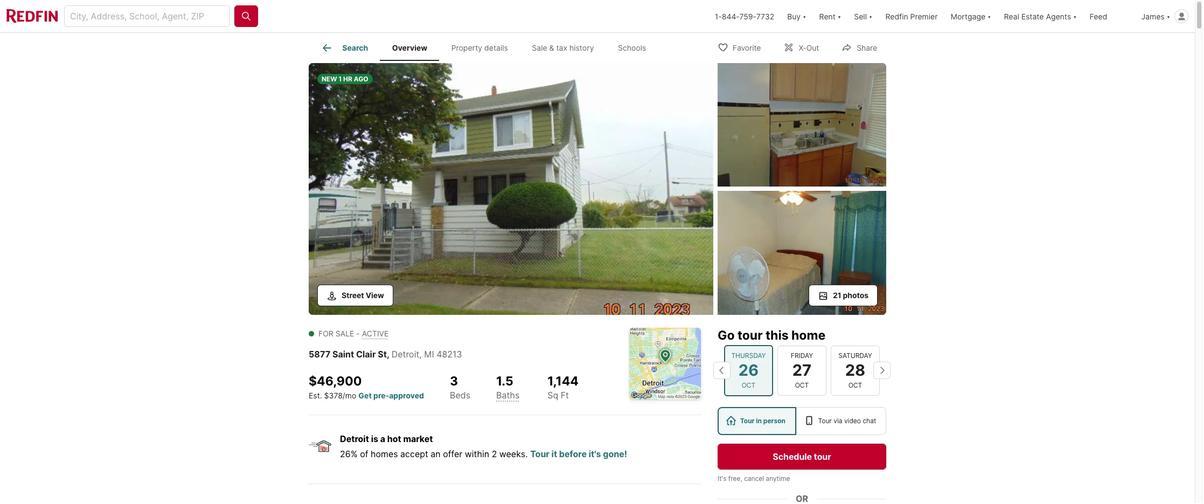 Task type: vqa. For each thing, say whether or not it's contained in the screenshot.
$480,000
no



Task type: locate. For each thing, give the bounding box(es) containing it.
tour right schedule
[[814, 451, 832, 462]]

x-out
[[799, 43, 820, 52]]

of
[[360, 449, 369, 460]]

tour up thursday
[[738, 328, 763, 343]]

▾ inside rent ▾ dropdown button
[[838, 12, 842, 21]]

redfin
[[886, 12, 909, 21]]

list box
[[718, 407, 887, 435]]

5877 saint clair st, detroit, mi 48213 image
[[309, 63, 714, 315], [718, 63, 887, 187], [718, 191, 887, 315]]

oct down 27
[[796, 381, 809, 389]]

▾ right agents
[[1074, 12, 1078, 21]]

share button
[[833, 36, 887, 58]]

tour for tour via video chat
[[819, 417, 832, 425]]

it's
[[718, 474, 727, 482]]

2 ▾ from the left
[[838, 12, 842, 21]]

2 oct from the left
[[796, 381, 809, 389]]

approved
[[389, 391, 424, 400]]

redfin premier
[[886, 12, 938, 21]]

▾ inside mortgage ▾ dropdown button
[[988, 12, 992, 21]]

0 horizontal spatial detroit
[[340, 434, 369, 444]]

,
[[387, 349, 390, 359], [420, 349, 422, 359]]

1-
[[715, 12, 722, 21]]

detroit right st
[[392, 349, 420, 359]]

▾ right buy
[[803, 12, 807, 21]]

pre-
[[374, 391, 389, 400]]

chat
[[863, 417, 877, 425]]

1 oct from the left
[[742, 381, 756, 389]]

tour in person option
[[718, 407, 797, 435]]

6 ▾ from the left
[[1168, 12, 1171, 21]]

an
[[431, 449, 441, 460]]

x-out button
[[775, 36, 829, 58]]

0 horizontal spatial tour
[[531, 449, 550, 460]]

0 horizontal spatial oct
[[742, 381, 756, 389]]

oct inside saturday 28 oct
[[849, 381, 863, 389]]

sell
[[855, 12, 868, 21]]

1,144 sq ft
[[548, 373, 579, 401]]

7732
[[757, 12, 775, 21]]

▾ right rent
[[838, 12, 842, 21]]

oct for 27
[[796, 381, 809, 389]]

tour left "in"
[[741, 417, 755, 425]]

mortgage ▾ button
[[945, 0, 998, 32]]

feed button
[[1084, 0, 1136, 32]]

ft
[[561, 390, 569, 401]]

2 horizontal spatial oct
[[849, 381, 863, 389]]

▾ inside sell ▾ dropdown button
[[870, 12, 873, 21]]

1 horizontal spatial tour
[[814, 451, 832, 462]]

1 horizontal spatial tour
[[741, 417, 755, 425]]

feed
[[1090, 12, 1108, 21]]

real estate agents ▾ link
[[1005, 0, 1078, 32]]

1 horizontal spatial detroit
[[392, 349, 420, 359]]

buy ▾ button
[[788, 0, 807, 32]]

1
[[339, 75, 342, 83]]

0 horizontal spatial tour
[[738, 328, 763, 343]]

sale & tax history
[[532, 43, 594, 52]]

sale
[[336, 329, 354, 338]]

james ▾
[[1142, 12, 1171, 21]]

rent
[[820, 12, 836, 21]]

tab list
[[309, 33, 667, 61]]

2 horizontal spatial tour
[[819, 417, 832, 425]]

▾ for rent ▾
[[838, 12, 842, 21]]

1 horizontal spatial ,
[[420, 349, 422, 359]]

tax
[[557, 43, 568, 52]]

&
[[550, 43, 555, 52]]

mortgage ▾
[[951, 12, 992, 21]]

27
[[793, 361, 812, 380]]

clair
[[356, 349, 376, 359]]

tour inside button
[[814, 451, 832, 462]]

1 vertical spatial detroit
[[340, 434, 369, 444]]

person
[[764, 417, 786, 425]]

▾ right mortgage
[[988, 12, 992, 21]]

1 vertical spatial tour
[[814, 451, 832, 462]]

property details tab
[[440, 35, 520, 61]]

get pre-approved link
[[359, 391, 424, 400]]

/mo
[[343, 391, 357, 400]]

3 ▾ from the left
[[870, 12, 873, 21]]

oct inside friday 27 oct
[[796, 381, 809, 389]]

within
[[465, 449, 490, 460]]

3 oct from the left
[[849, 381, 863, 389]]

out
[[807, 43, 820, 52]]

$46,900
[[309, 373, 362, 388]]

new 1 hr ago
[[322, 75, 369, 83]]

▾ inside buy ▾ dropdown button
[[803, 12, 807, 21]]

▾ for sell ▾
[[870, 12, 873, 21]]

search link
[[321, 42, 368, 54]]

tour it before it's gone! link
[[531, 449, 628, 460]]

, right the clair
[[387, 349, 390, 359]]

tour left it
[[531, 449, 550, 460]]

, left 'mi'
[[420, 349, 422, 359]]

via
[[834, 417, 843, 425]]

2
[[492, 449, 497, 460]]

tour left 'via'
[[819, 417, 832, 425]]

free,
[[729, 474, 743, 482]]

None button
[[725, 345, 774, 396], [778, 346, 827, 395], [831, 346, 880, 395], [725, 345, 774, 396], [778, 346, 827, 395], [831, 346, 880, 395]]

details
[[485, 43, 508, 52]]

thursday 26 oct
[[732, 352, 766, 389]]

-
[[357, 329, 360, 338]]

0 vertical spatial tour
[[738, 328, 763, 343]]

friday 27 oct
[[791, 352, 814, 389]]

5 ▾ from the left
[[1074, 12, 1078, 21]]

$378
[[324, 391, 343, 400]]

▾ right james
[[1168, 12, 1171, 21]]

3
[[450, 373, 458, 388]]

previous image
[[714, 362, 731, 379]]

home
[[792, 328, 826, 343]]

mi
[[424, 349, 434, 359]]

oct
[[742, 381, 756, 389], [796, 381, 809, 389], [849, 381, 863, 389]]

detroit up 26%
[[340, 434, 369, 444]]

for
[[319, 329, 334, 338]]

in
[[757, 417, 762, 425]]

tour inside option
[[819, 417, 832, 425]]

sq
[[548, 390, 559, 401]]

x-
[[799, 43, 807, 52]]

active link
[[362, 329, 389, 338]]

active
[[362, 329, 389, 338]]

▾ right sell
[[870, 12, 873, 21]]

detroit is a hot market 26% of homes accept an offer within 2 weeks. tour it before it's gone!
[[340, 434, 628, 460]]

1 horizontal spatial oct
[[796, 381, 809, 389]]

is
[[371, 434, 378, 444]]

oct down 26
[[742, 381, 756, 389]]

0 horizontal spatial ,
[[387, 349, 390, 359]]

oct inside thursday 26 oct
[[742, 381, 756, 389]]

real estate agents ▾ button
[[998, 0, 1084, 32]]

tour for schedule
[[814, 451, 832, 462]]

oct down 28
[[849, 381, 863, 389]]

map entry image
[[630, 328, 701, 399]]

tour inside option
[[741, 417, 755, 425]]

4 ▾ from the left
[[988, 12, 992, 21]]

favorite
[[733, 43, 762, 52]]

redfin premier button
[[880, 0, 945, 32]]

sell ▾
[[855, 12, 873, 21]]

hr
[[343, 75, 353, 83]]

buy ▾ button
[[781, 0, 813, 32]]

it's
[[589, 449, 601, 460]]

5877 saint clair st , detroit , mi 48213
[[309, 349, 462, 359]]

search
[[343, 43, 368, 52]]

tour
[[741, 417, 755, 425], [819, 417, 832, 425], [531, 449, 550, 460]]

cancel
[[745, 474, 765, 482]]

1 ▾ from the left
[[803, 12, 807, 21]]



Task type: describe. For each thing, give the bounding box(es) containing it.
james
[[1142, 12, 1165, 21]]

rent ▾ button
[[820, 0, 842, 32]]

anytime
[[766, 474, 791, 482]]

5877
[[309, 349, 331, 359]]

1 , from the left
[[387, 349, 390, 359]]

st
[[378, 349, 387, 359]]

2 , from the left
[[420, 349, 422, 359]]

street view button
[[318, 284, 393, 306]]

a
[[380, 434, 386, 444]]

overview tab
[[380, 35, 440, 61]]

for sale - active
[[319, 329, 389, 338]]

tour via video chat option
[[797, 407, 887, 435]]

history
[[570, 43, 594, 52]]

0 vertical spatial detroit
[[392, 349, 420, 359]]

oct for 26
[[742, 381, 756, 389]]

estate
[[1022, 12, 1045, 21]]

weeks.
[[500, 449, 528, 460]]

premier
[[911, 12, 938, 21]]

759-
[[740, 12, 757, 21]]

property
[[452, 43, 483, 52]]

schedule tour
[[773, 451, 832, 462]]

28
[[846, 361, 866, 380]]

48213
[[437, 349, 462, 359]]

list box containing tour in person
[[718, 407, 887, 435]]

21
[[834, 290, 842, 300]]

real estate agents ▾
[[1005, 12, 1078, 21]]

tour in person
[[741, 417, 786, 425]]

next image
[[874, 362, 891, 379]]

agents
[[1047, 12, 1072, 21]]

buy
[[788, 12, 801, 21]]

homes
[[371, 449, 398, 460]]

schedule tour button
[[718, 443, 887, 469]]

schools tab
[[606, 35, 659, 61]]

saint
[[333, 349, 354, 359]]

it's free, cancel anytime
[[718, 474, 791, 482]]

photos
[[844, 290, 869, 300]]

▾ inside real estate agents ▾ link
[[1074, 12, 1078, 21]]

▾ for mortgage ▾
[[988, 12, 992, 21]]

mortgage ▾ button
[[951, 0, 992, 32]]

street view
[[342, 290, 384, 300]]

detroit inside detroit is a hot market 26% of homes accept an offer within 2 weeks. tour it before it's gone!
[[340, 434, 369, 444]]

favorite button
[[709, 36, 771, 58]]

3 beds
[[450, 373, 471, 401]]

1.5
[[497, 373, 514, 388]]

City, Address, School, Agent, ZIP search field
[[64, 5, 230, 27]]

submit search image
[[241, 11, 252, 22]]

saturday 28 oct
[[839, 352, 873, 389]]

sell ▾ button
[[855, 0, 873, 32]]

1-844-759-7732 link
[[715, 12, 775, 21]]

video
[[845, 417, 862, 425]]

tour via video chat
[[819, 417, 877, 425]]

▾ for james ▾
[[1168, 12, 1171, 21]]

get
[[359, 391, 372, 400]]

gone!
[[603, 449, 628, 460]]

market
[[404, 434, 433, 444]]

overview
[[392, 43, 428, 52]]

1.5 baths
[[497, 373, 520, 401]]

tab list containing search
[[309, 33, 667, 61]]

thursday
[[732, 352, 766, 360]]

26%
[[340, 449, 358, 460]]

est.
[[309, 391, 322, 400]]

hot
[[387, 434, 402, 444]]

oct for 28
[[849, 381, 863, 389]]

1-844-759-7732
[[715, 12, 775, 21]]

tour inside detroit is a hot market 26% of homes accept an offer within 2 weeks. tour it before it's gone!
[[531, 449, 550, 460]]

▾ for buy ▾
[[803, 12, 807, 21]]

buy ▾
[[788, 12, 807, 21]]

go tour this home
[[718, 328, 826, 343]]

rent ▾ button
[[813, 0, 848, 32]]

schedule
[[773, 451, 813, 462]]

tour for go
[[738, 328, 763, 343]]

real
[[1005, 12, 1020, 21]]

ago
[[354, 75, 369, 83]]

sale & tax history tab
[[520, 35, 606, 61]]

new
[[322, 75, 337, 83]]

offer
[[443, 449, 463, 460]]

go
[[718, 328, 735, 343]]

tour for tour in person
[[741, 417, 755, 425]]

baths
[[497, 390, 520, 401]]

property details
[[452, 43, 508, 52]]

rent ▾
[[820, 12, 842, 21]]

schools
[[618, 43, 647, 52]]

sale
[[532, 43, 548, 52]]

beds
[[450, 390, 471, 401]]

26
[[739, 361, 759, 380]]



